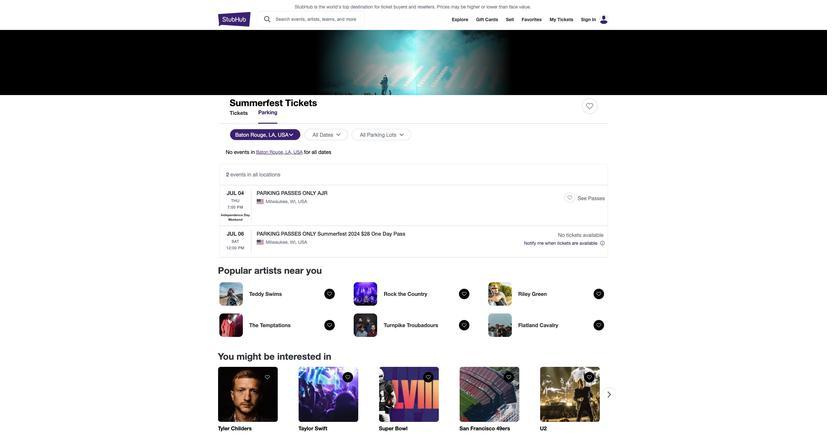 Task type: describe. For each thing, give the bounding box(es) containing it.
lower
[[487, 4, 498, 9]]

than
[[499, 4, 508, 9]]

you might be interested in
[[218, 351, 331, 362]]

12:00
[[226, 246, 237, 251]]

troubadours
[[407, 322, 438, 329]]

value.
[[519, 4, 531, 9]]

explore link
[[452, 17, 468, 22]]

top
[[343, 4, 349, 9]]

tyler
[[218, 426, 230, 432]]

stubhub
[[295, 4, 313, 9]]

rock the country
[[384, 291, 427, 297]]

notify me when tickets are available
[[524, 241, 598, 246]]

childers
[[231, 426, 252, 432]]

1 horizontal spatial for
[[374, 4, 380, 9]]

flatland cavalry
[[518, 322, 558, 329]]

swims
[[265, 291, 282, 297]]

0 vertical spatial baton
[[235, 132, 249, 138]]

riley green link
[[487, 281, 609, 307]]

favorites
[[522, 17, 542, 22]]

are
[[572, 241, 578, 246]]

turnpike troubadours link
[[353, 313, 475, 339]]

summerfest tickets
[[230, 97, 317, 108]]

04
[[238, 190, 244, 196]]

tickets inside button
[[557, 241, 571, 246]]

passes
[[588, 196, 605, 201]]

higher
[[467, 4, 480, 9]]

2
[[226, 172, 229, 178]]

Search events, artists, teams, and more field
[[275, 16, 358, 23]]

you
[[218, 351, 234, 362]]

near
[[284, 265, 304, 276]]

parking passes only ajr
[[257, 190, 328, 196]]

milwaukee, for parking passes only ajr
[[266, 199, 289, 204]]

when
[[545, 241, 556, 246]]

all parking lots
[[360, 132, 396, 138]]

dates
[[318, 149, 331, 155]]

no for no events in baton rouge, la, usa for all dates
[[226, 149, 233, 155]]

one
[[371, 231, 381, 237]]

favorites link
[[522, 17, 542, 22]]

taylor swift
[[298, 426, 327, 432]]

interested
[[277, 351, 321, 362]]

you
[[306, 265, 322, 276]]

ticket
[[381, 4, 392, 9]]

flatland
[[518, 322, 538, 329]]

see passes
[[578, 196, 605, 201]]

rouge, inside no events in baton rouge, la, usa for all dates
[[270, 150, 284, 155]]

sell link
[[506, 17, 514, 22]]

locations
[[259, 172, 280, 178]]

0 vertical spatial all
[[312, 149, 317, 155]]

notify
[[524, 241, 536, 246]]

0 vertical spatial available
[[583, 232, 604, 238]]

all for all dates
[[313, 132, 318, 138]]

milwaukee, wi, usa for parking passes only ajr
[[266, 199, 307, 204]]

milwaukee, for parking passes only summerfest 2024 $28 one day pass
[[266, 240, 289, 245]]

teddy swims link
[[218, 281, 340, 307]]

1 horizontal spatial be
[[461, 4, 466, 9]]

rock the country link
[[353, 281, 475, 307]]

2 events in all locations
[[226, 172, 280, 178]]

0 vertical spatial summerfest
[[230, 97, 283, 108]]

49ers
[[496, 426, 510, 432]]

or
[[481, 4, 485, 9]]

swift
[[315, 426, 327, 432]]

cards
[[485, 17, 498, 22]]

francisco
[[470, 426, 495, 432]]

cavalry
[[540, 322, 558, 329]]

rock
[[384, 291, 397, 297]]

no tickets available
[[558, 232, 604, 238]]

might
[[237, 351, 261, 362]]

0 vertical spatial the
[[319, 4, 325, 9]]

teddy
[[249, 291, 264, 297]]

no events in baton rouge, la, usa for all dates
[[226, 149, 331, 155]]

jul for 04
[[227, 190, 237, 196]]

u2 link
[[540, 367, 600, 433]]

jul 06 sat 12:00 pm
[[226, 231, 244, 251]]

tickets for summerfest tickets
[[285, 97, 317, 108]]

taylor swift link
[[298, 367, 358, 433]]

prices
[[437, 4, 450, 9]]

tyler childers
[[218, 426, 252, 432]]

ajr
[[318, 190, 328, 196]]

explore
[[452, 17, 468, 22]]

usa down the parking passes only ajr
[[298, 199, 307, 204]]

teddy swims
[[249, 291, 282, 297]]

milwaukee, wi, usa for parking passes only summerfest 2024 $28 one day pass
[[266, 240, 307, 245]]

buyers
[[394, 4, 407, 9]]

may
[[451, 4, 460, 9]]

stubhub image
[[218, 11, 251, 27]]

06
[[238, 231, 244, 237]]

passes for ajr
[[281, 190, 301, 196]]

sign
[[581, 17, 591, 22]]

7:00
[[228, 205, 236, 210]]

all parking lots button
[[352, 129, 411, 141]]

day inside "jul 04 thu 7:00 pm independence day weekend"
[[244, 213, 250, 217]]



Task type: vqa. For each thing, say whether or not it's contained in the screenshot.
'04'
yes



Task type: locate. For each thing, give the bounding box(es) containing it.
all
[[312, 149, 317, 155], [253, 172, 258, 178]]

baton rouge, la, usa button up no events in baton rouge, la, usa for all dates
[[230, 129, 301, 141]]

2 all from the left
[[360, 132, 366, 138]]

wi, up near
[[290, 240, 297, 245]]

1 vertical spatial la,
[[286, 150, 292, 155]]

pm
[[237, 205, 243, 210], [238, 246, 244, 251]]

2024
[[348, 231, 360, 237]]

in for 2
[[247, 172, 251, 178]]

all inside button
[[360, 132, 366, 138]]

super
[[379, 426, 394, 432]]

1 horizontal spatial day
[[383, 231, 392, 237]]

1 horizontal spatial the
[[398, 291, 406, 297]]

0 vertical spatial be
[[461, 4, 466, 9]]

temptations
[[260, 322, 291, 329]]

wi, for summerfest
[[290, 240, 297, 245]]

turnpike troubadours
[[384, 322, 438, 329]]

in inside 2 events in all locations
[[247, 172, 251, 178]]

in for no
[[251, 149, 255, 155]]

1 vertical spatial wi,
[[290, 240, 297, 245]]

for left the dates
[[304, 149, 310, 155]]

the temptations link
[[218, 313, 340, 339]]

available up tooltip image
[[583, 232, 604, 238]]

usa up near
[[298, 240, 307, 245]]

1 horizontal spatial tickets
[[285, 97, 317, 108]]

lots
[[386, 132, 396, 138]]

turnpike
[[384, 322, 405, 329]]

baton rouge, la, usa button
[[230, 129, 301, 141], [256, 149, 303, 156]]

jul for 06
[[227, 231, 237, 237]]

green
[[532, 291, 547, 297]]

1 vertical spatial summerfest
[[318, 231, 347, 237]]

only
[[303, 190, 316, 196], [303, 231, 316, 237]]

no up notify me when tickets are available
[[558, 232, 565, 238]]

$28
[[361, 231, 370, 237]]

the temptations
[[249, 322, 291, 329]]

all left lots
[[360, 132, 366, 138]]

available inside button
[[580, 241, 598, 246]]

see
[[578, 196, 587, 201]]

is
[[314, 4, 317, 9]]

pm down thu
[[237, 205, 243, 210]]

events
[[234, 149, 249, 155], [230, 172, 246, 178]]

0 horizontal spatial all
[[253, 172, 258, 178]]

summerfest left 2024
[[318, 231, 347, 237]]

all dates
[[313, 132, 333, 138]]

san francisco 49ers link
[[460, 367, 519, 433]]

milwaukee, wi, usa right us national flag icon
[[266, 240, 307, 245]]

parking for parking passes only summerfest 2024 $28 one day pass
[[257, 231, 280, 237]]

sat
[[232, 239, 239, 244]]

0 vertical spatial passes
[[281, 190, 301, 196]]

available down "no tickets available"
[[580, 241, 598, 246]]

0 vertical spatial milwaukee, wi, usa
[[266, 199, 307, 204]]

u2
[[540, 426, 547, 432]]

and
[[409, 4, 416, 9]]

pm for 04
[[237, 205, 243, 210]]

0 horizontal spatial la,
[[269, 132, 277, 138]]

0 horizontal spatial for
[[304, 149, 310, 155]]

jul up thu
[[227, 190, 237, 196]]

destination
[[351, 4, 373, 9]]

1 jul from the top
[[227, 190, 237, 196]]

0 vertical spatial la,
[[269, 132, 277, 138]]

1 horizontal spatial summerfest
[[318, 231, 347, 237]]

0 vertical spatial for
[[374, 4, 380, 9]]

baton rouge, la, usa button up locations
[[256, 149, 303, 156]]

1 parking from the top
[[257, 190, 280, 196]]

0 vertical spatial tickets
[[558, 17, 573, 22]]

0 vertical spatial day
[[244, 213, 250, 217]]

la, inside no events in baton rouge, la, usa for all dates
[[286, 150, 292, 155]]

weekend
[[228, 218, 243, 222]]

pm down sat
[[238, 246, 244, 251]]

0 horizontal spatial be
[[264, 351, 275, 362]]

riley
[[518, 291, 531, 297]]

stubhub is the world's top destination for ticket buyers and resellers. prices may be higher or lower than face value.
[[295, 4, 531, 9]]

1 vertical spatial in
[[247, 172, 251, 178]]

milwaukee, right us national flag icon
[[266, 240, 289, 245]]

2 jul from the top
[[227, 231, 237, 237]]

1 vertical spatial jul
[[227, 231, 237, 237]]

events for no
[[234, 149, 249, 155]]

all left the dates
[[312, 149, 317, 155]]

1 wi, from the top
[[290, 199, 297, 204]]

pm inside "jul 04 thu 7:00 pm independence day weekend"
[[237, 205, 243, 210]]

1 vertical spatial be
[[264, 351, 275, 362]]

events inside 2 events in all locations
[[230, 172, 246, 178]]

us national flag image
[[257, 199, 264, 204]]

artists
[[254, 265, 282, 276]]

be
[[461, 4, 466, 9], [264, 351, 275, 362]]

all left dates at the left
[[313, 132, 318, 138]]

1 vertical spatial available
[[580, 241, 598, 246]]

1 vertical spatial parking
[[367, 132, 385, 138]]

the right is
[[319, 4, 325, 9]]

2 wi, from the top
[[290, 240, 297, 245]]

1 vertical spatial all
[[253, 172, 258, 178]]

taylor
[[298, 426, 313, 432]]

1 all from the left
[[313, 132, 318, 138]]

2 only from the top
[[303, 231, 316, 237]]

1 vertical spatial baton
[[256, 150, 268, 155]]

0 vertical spatial baton rouge, la, usa button
[[230, 129, 301, 141]]

1 vertical spatial pm
[[238, 246, 244, 251]]

0 horizontal spatial tickets
[[230, 110, 248, 116]]

events for 2
[[230, 172, 246, 178]]

1 only from the top
[[303, 190, 316, 196]]

jul 04 thu 7:00 pm independence day weekend
[[221, 190, 250, 222]]

thu
[[231, 199, 240, 203]]

notify me when tickets are available button
[[524, 239, 605, 247]]

parking passes only summerfest 2024 $28 one day pass
[[257, 231, 405, 237]]

0 horizontal spatial no
[[226, 149, 233, 155]]

2 horizontal spatial tickets
[[558, 17, 573, 22]]

1 vertical spatial for
[[304, 149, 310, 155]]

gift cards link
[[476, 17, 498, 22]]

super bowl link
[[379, 367, 439, 433]]

0 horizontal spatial parking
[[258, 109, 277, 115]]

rouge, inside button
[[251, 132, 267, 138]]

1 vertical spatial tickets
[[557, 241, 571, 246]]

events right 2
[[230, 172, 246, 178]]

milwaukee, wi, usa down the parking passes only ajr
[[266, 199, 307, 204]]

passes
[[281, 190, 301, 196], [281, 231, 301, 237]]

1 passes from the top
[[281, 190, 301, 196]]

my
[[550, 17, 556, 22]]

us national flag image
[[257, 240, 264, 245]]

tooltip image
[[600, 241, 605, 246]]

all inside 2 events in all locations
[[253, 172, 258, 178]]

0 vertical spatial rouge,
[[251, 132, 267, 138]]

country
[[408, 291, 427, 297]]

parking down summerfest tickets
[[258, 109, 277, 115]]

1 vertical spatial no
[[558, 232, 565, 238]]

1 vertical spatial only
[[303, 231, 316, 237]]

1 vertical spatial baton rouge, la, usa button
[[256, 149, 303, 156]]

1 milwaukee, wi, usa from the top
[[266, 199, 307, 204]]

my tickets
[[550, 17, 573, 22]]

0 horizontal spatial the
[[319, 4, 325, 9]]

tickets for my tickets
[[558, 17, 573, 22]]

in right interested
[[324, 351, 331, 362]]

tickets
[[566, 232, 582, 238], [557, 241, 571, 246]]

all left locations
[[253, 172, 258, 178]]

1 vertical spatial events
[[230, 172, 246, 178]]

1 vertical spatial rouge,
[[270, 150, 284, 155]]

1 horizontal spatial all
[[360, 132, 366, 138]]

0 vertical spatial in
[[251, 149, 255, 155]]

jul inside jul 06 sat 12:00 pm
[[227, 231, 237, 237]]

face
[[509, 4, 518, 9]]

wi, for ajr
[[290, 199, 297, 204]]

0 vertical spatial jul
[[227, 190, 237, 196]]

jul up sat
[[227, 231, 237, 237]]

only for ajr
[[303, 190, 316, 196]]

gift cards
[[476, 17, 498, 22]]

1 vertical spatial milwaukee, wi, usa
[[266, 240, 307, 245]]

1 vertical spatial day
[[383, 231, 392, 237]]

all for all parking lots
[[360, 132, 366, 138]]

baton inside no events in baton rouge, la, usa for all dates
[[256, 150, 268, 155]]

tickets left are
[[557, 241, 571, 246]]

usa up no events in baton rouge, la, usa for all dates
[[278, 132, 288, 138]]

la, down baton rouge, la, usa
[[286, 150, 292, 155]]

0 vertical spatial wi,
[[290, 199, 297, 204]]

0 vertical spatial parking
[[257, 190, 280, 196]]

1 horizontal spatial rouge,
[[270, 150, 284, 155]]

1 horizontal spatial baton
[[256, 150, 268, 155]]

0 horizontal spatial day
[[244, 213, 250, 217]]

milwaukee, wi, usa
[[266, 199, 307, 204], [266, 240, 307, 245]]

jul inside "jul 04 thu 7:00 pm independence day weekend"
[[227, 190, 237, 196]]

riley green
[[518, 291, 547, 297]]

me
[[537, 241, 544, 246]]

only for summerfest
[[303, 231, 316, 237]]

1 vertical spatial tickets
[[285, 97, 317, 108]]

parking left lots
[[367, 132, 385, 138]]

san francisco 49ers
[[460, 426, 510, 432]]

2 parking from the top
[[257, 231, 280, 237]]

milwaukee,
[[266, 199, 289, 204], [266, 240, 289, 245]]

usa inside no events in baton rouge, la, usa for all dates
[[294, 150, 303, 155]]

1 horizontal spatial no
[[558, 232, 565, 238]]

1 vertical spatial parking
[[257, 231, 280, 237]]

parking up us national flag icon
[[257, 231, 280, 237]]

world's
[[326, 4, 341, 9]]

0 vertical spatial pm
[[237, 205, 243, 210]]

parking for parking passes only ajr
[[257, 190, 280, 196]]

1 horizontal spatial la,
[[286, 150, 292, 155]]

0 horizontal spatial baton
[[235, 132, 249, 138]]

1 milwaukee, from the top
[[266, 199, 289, 204]]

baton
[[235, 132, 249, 138], [256, 150, 268, 155]]

0 horizontal spatial summerfest
[[230, 97, 283, 108]]

in
[[592, 17, 596, 22]]

rouge, up no events in baton rouge, la, usa for all dates
[[251, 132, 267, 138]]

0 vertical spatial events
[[234, 149, 249, 155]]

1 vertical spatial milwaukee,
[[266, 240, 289, 245]]

pm for 06
[[238, 246, 244, 251]]

events up 2 events in all locations
[[234, 149, 249, 155]]

0 vertical spatial milwaukee,
[[266, 199, 289, 204]]

1 vertical spatial passes
[[281, 231, 301, 237]]

day right independence
[[244, 213, 250, 217]]

rouge, down baton rouge, la, usa
[[270, 150, 284, 155]]

popular artists near you
[[218, 265, 322, 276]]

summerfest
[[230, 97, 283, 108], [318, 231, 347, 237]]

tickets up are
[[566, 232, 582, 238]]

be right might
[[264, 351, 275, 362]]

super bowl
[[379, 426, 408, 432]]

no up 2
[[226, 149, 233, 155]]

2 milwaukee, wi, usa from the top
[[266, 240, 307, 245]]

wi,
[[290, 199, 297, 204], [290, 240, 297, 245]]

sign in
[[581, 17, 596, 22]]

wi, down the parking passes only ajr
[[290, 199, 297, 204]]

tyler childers link
[[218, 367, 278, 433]]

2 vertical spatial in
[[324, 351, 331, 362]]

1 vertical spatial the
[[398, 291, 406, 297]]

2 milwaukee, from the top
[[266, 240, 289, 245]]

dates
[[320, 132, 333, 138]]

summerfest up baton rouge, la, usa
[[230, 97, 283, 108]]

for left ticket
[[374, 4, 380, 9]]

0 vertical spatial only
[[303, 190, 316, 196]]

pass
[[394, 231, 405, 237]]

parking
[[258, 109, 277, 115], [367, 132, 385, 138]]

parking inside button
[[367, 132, 385, 138]]

la, up no events in baton rouge, la, usa for all dates
[[269, 132, 277, 138]]

independence
[[221, 213, 243, 217]]

pm inside jul 06 sat 12:00 pm
[[238, 246, 244, 251]]

available
[[583, 232, 604, 238], [580, 241, 598, 246]]

baton rouge, la, usa
[[235, 132, 288, 138]]

sign in link
[[581, 17, 596, 22]]

in down baton rouge, la, usa
[[251, 149, 255, 155]]

0 horizontal spatial all
[[313, 132, 318, 138]]

usa left the dates
[[294, 150, 303, 155]]

2 vertical spatial tickets
[[230, 110, 248, 116]]

la, inside baton rouge, la, usa button
[[269, 132, 277, 138]]

sell
[[506, 17, 514, 22]]

0 vertical spatial no
[[226, 149, 233, 155]]

milwaukee, right us national flag image
[[266, 199, 289, 204]]

no for no tickets available
[[558, 232, 565, 238]]

0 vertical spatial parking
[[258, 109, 277, 115]]

1 horizontal spatial parking
[[367, 132, 385, 138]]

day right one on the left
[[383, 231, 392, 237]]

passes for summerfest
[[281, 231, 301, 237]]

0 vertical spatial tickets
[[566, 232, 582, 238]]

in left locations
[[247, 172, 251, 178]]

0 horizontal spatial rouge,
[[251, 132, 267, 138]]

parking up us national flag image
[[257, 190, 280, 196]]

2 passes from the top
[[281, 231, 301, 237]]

rouge,
[[251, 132, 267, 138], [270, 150, 284, 155]]

the right rock
[[398, 291, 406, 297]]

for
[[374, 4, 380, 9], [304, 149, 310, 155]]

be right may on the top
[[461, 4, 466, 9]]

1 horizontal spatial all
[[312, 149, 317, 155]]



